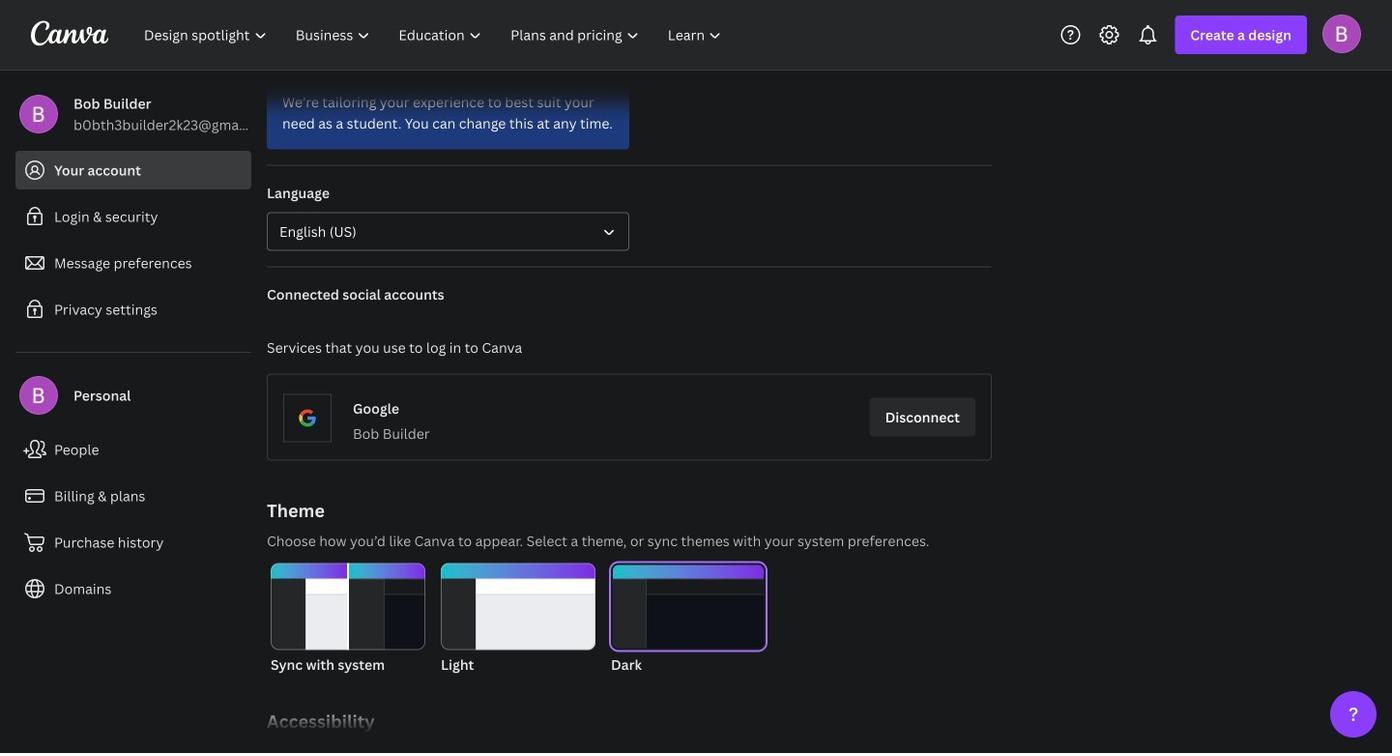 Task type: vqa. For each thing, say whether or not it's contained in the screenshot.
Language: English (US) button
yes



Task type: locate. For each thing, give the bounding box(es) containing it.
top level navigation element
[[132, 15, 738, 54]]

Language: English (US) button
[[267, 212, 630, 251]]

None button
[[271, 563, 426, 676], [441, 563, 596, 676], [611, 563, 766, 676], [271, 563, 426, 676], [441, 563, 596, 676], [611, 563, 766, 676]]

bob builder image
[[1323, 14, 1362, 53]]



